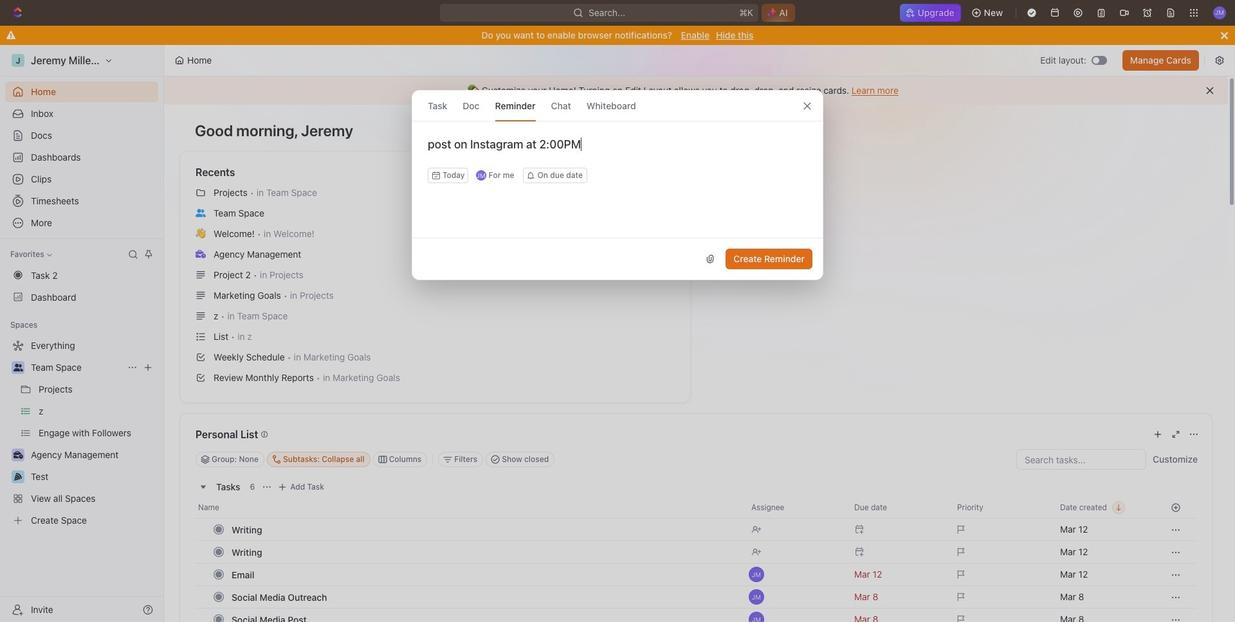 Task type: describe. For each thing, give the bounding box(es) containing it.
0 vertical spatial user group image
[[196, 209, 206, 217]]

user group image inside sidebar navigation
[[13, 364, 23, 372]]

business time image
[[196, 250, 206, 258]]

Reminder na﻿me or type '/' for commands text field
[[412, 137, 823, 168]]



Task type: vqa. For each thing, say whether or not it's contained in the screenshot.
SEARCH TASKS... text field
yes



Task type: locate. For each thing, give the bounding box(es) containing it.
1 vertical spatial user group image
[[13, 364, 23, 372]]

user group image
[[196, 209, 206, 217], [13, 364, 23, 372]]

dialog
[[412, 90, 824, 281]]

0 horizontal spatial user group image
[[13, 364, 23, 372]]

alert
[[164, 77, 1228, 105]]

sidebar navigation
[[0, 45, 164, 623]]

Search tasks... text field
[[1017, 450, 1146, 470]]

1 horizontal spatial user group image
[[196, 209, 206, 217]]



